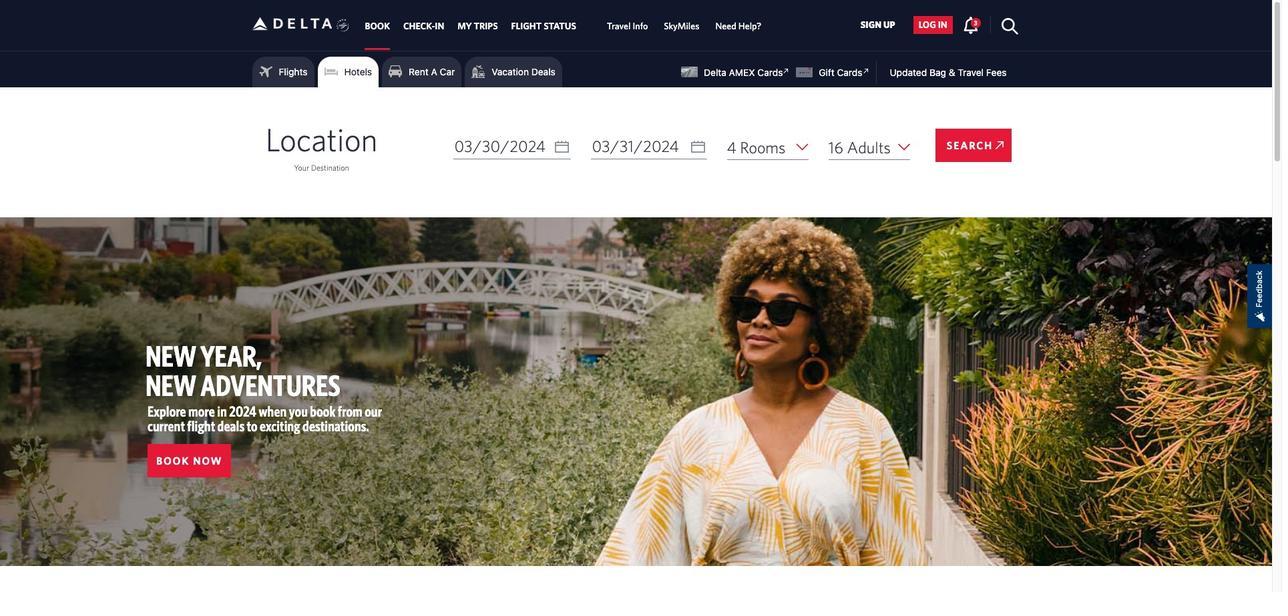 Task type: vqa. For each thing, say whether or not it's contained in the screenshot.
Field
no



Task type: describe. For each thing, give the bounding box(es) containing it.
our
[[365, 403, 382, 420]]

flight
[[187, 418, 215, 435]]

flights link
[[259, 62, 308, 82]]

more
[[188, 403, 215, 420]]

2024
[[229, 403, 256, 420]]

destinations.
[[303, 418, 369, 435]]

need
[[715, 21, 736, 32]]

fees
[[986, 67, 1007, 78]]

updated bag & travel fees link
[[876, 67, 1007, 78]]

tab list containing book
[[358, 0, 769, 50]]

delta amex cards link
[[681, 65, 793, 78]]

book link
[[365, 14, 390, 38]]

flight status
[[511, 21, 576, 32]]

bag
[[930, 67, 946, 78]]

travel info link
[[607, 14, 648, 38]]

book for book now
[[156, 455, 190, 467]]

skyteam image
[[336, 5, 349, 46]]

flight
[[511, 21, 542, 32]]

delta
[[704, 67, 726, 78]]

now
[[193, 455, 223, 467]]

location your destination
[[265, 121, 378, 172]]

a
[[431, 66, 437, 77]]

book
[[310, 403, 336, 420]]

book now
[[156, 455, 223, 467]]

my trips link
[[458, 14, 498, 38]]

my
[[458, 21, 472, 32]]

3
[[974, 19, 978, 27]]

destination
[[311, 163, 349, 172]]

flight status link
[[511, 14, 576, 38]]

in
[[435, 21, 444, 32]]

this link opens another site in a new window that may not follow the same accessibility policies as delta air lines. image
[[860, 65, 872, 77]]

you
[[289, 403, 308, 420]]

in inside button
[[938, 20, 947, 30]]

updated bag & travel fees
[[890, 67, 1007, 78]]

explore more in 2024 when you book from our current flight deals to exciting destinations. link
[[148, 403, 382, 435]]

1 horizontal spatial travel
[[958, 67, 984, 78]]

year,
[[201, 339, 262, 373]]

1 cards from the left
[[757, 67, 783, 78]]

location
[[265, 121, 378, 158]]

book for book
[[365, 21, 390, 32]]

travel info
[[607, 21, 648, 32]]

adventures
[[201, 369, 340, 403]]

search
[[947, 140, 993, 152]]

skymiles link
[[664, 14, 699, 38]]

check-
[[403, 21, 435, 32]]

your
[[294, 163, 309, 172]]

exciting
[[260, 418, 300, 435]]

deals
[[217, 418, 245, 435]]

gift cards
[[819, 67, 862, 78]]

check-in link
[[403, 14, 444, 38]]

trips
[[474, 21, 498, 32]]

delta air lines image
[[252, 3, 332, 45]]



Task type: locate. For each thing, give the bounding box(es) containing it.
amex
[[729, 67, 755, 78]]

book now link
[[148, 445, 231, 478]]

explore more in 2024 when you book from our current flight deals to exciting destinations.
[[148, 403, 382, 435]]

cards right amex
[[757, 67, 783, 78]]

updated
[[890, 67, 927, 78]]

hotels link
[[324, 62, 372, 82]]

this link opens another site in a new window that may not follow the same accessibility policies as delta air lines. image
[[780, 65, 793, 77]]

need help? link
[[715, 14, 761, 38]]

rent a car link
[[389, 62, 455, 82]]

0 vertical spatial travel
[[607, 21, 631, 32]]

0 horizontal spatial cards
[[757, 67, 783, 78]]

tab list
[[358, 0, 769, 50]]

1 vertical spatial in
[[217, 403, 227, 420]]

vacation deals
[[492, 66, 555, 77]]

sign up
[[860, 20, 895, 30]]

status
[[544, 21, 576, 32]]

search button
[[936, 129, 1012, 162]]

sign
[[860, 20, 881, 30]]

deals
[[531, 66, 555, 77]]

rent a car
[[409, 66, 455, 77]]

0 vertical spatial book
[[365, 21, 390, 32]]

vacation
[[492, 66, 529, 77]]

check-in
[[403, 21, 444, 32]]

0 vertical spatial in
[[938, 20, 947, 30]]

rent
[[409, 66, 429, 77]]

up
[[883, 20, 895, 30]]

travel left info
[[607, 21, 631, 32]]

book left now
[[156, 455, 190, 467]]

0 horizontal spatial book
[[156, 455, 190, 467]]

book
[[365, 21, 390, 32], [156, 455, 190, 467]]

explore
[[148, 403, 186, 420]]

gift cards link
[[796, 65, 872, 78]]

travel
[[607, 21, 631, 32], [958, 67, 984, 78]]

when
[[259, 403, 287, 420]]

vacation deals link
[[472, 62, 555, 82]]

to
[[247, 418, 257, 435]]

car
[[440, 66, 455, 77]]

cards
[[757, 67, 783, 78], [837, 67, 862, 78]]

1 vertical spatial book
[[156, 455, 190, 467]]

None date field
[[453, 134, 571, 160], [591, 134, 707, 160], [453, 134, 571, 160], [591, 134, 707, 160]]

current
[[148, 418, 185, 435]]

in right log
[[938, 20, 947, 30]]

flights
[[279, 66, 308, 77]]

1 horizontal spatial in
[[938, 20, 947, 30]]

hotels
[[344, 66, 372, 77]]

1 horizontal spatial book
[[365, 21, 390, 32]]

1 new from the top
[[146, 339, 196, 373]]

help?
[[738, 21, 761, 32]]

1 vertical spatial travel
[[958, 67, 984, 78]]

0 horizontal spatial in
[[217, 403, 227, 420]]

need help?
[[715, 21, 761, 32]]

book inside tab list
[[365, 21, 390, 32]]

1 horizontal spatial cards
[[837, 67, 862, 78]]

new
[[146, 339, 196, 373], [146, 369, 196, 403]]

3 link
[[963, 16, 981, 33]]

in inside explore more in 2024 when you book from our current flight deals to exciting destinations.
[[217, 403, 227, 420]]

2 cards from the left
[[837, 67, 862, 78]]

new year, new adventures
[[146, 339, 340, 403]]

my trips
[[458, 21, 498, 32]]

sign up link
[[855, 16, 901, 34]]

&
[[949, 67, 955, 78]]

log in button
[[913, 16, 953, 34]]

in right more
[[217, 403, 227, 420]]

delta amex cards
[[704, 67, 783, 78]]

info
[[633, 21, 648, 32]]

2 new from the top
[[146, 369, 196, 403]]

log
[[919, 20, 936, 30]]

in
[[938, 20, 947, 30], [217, 403, 227, 420]]

travel right '&'
[[958, 67, 984, 78]]

cards right gift
[[837, 67, 862, 78]]

from
[[338, 403, 362, 420]]

log in
[[919, 20, 947, 30]]

book right skyteam image
[[365, 21, 390, 32]]

gift
[[819, 67, 834, 78]]

skymiles
[[664, 21, 699, 32]]

0 horizontal spatial travel
[[607, 21, 631, 32]]

travel inside tab list
[[607, 21, 631, 32]]



